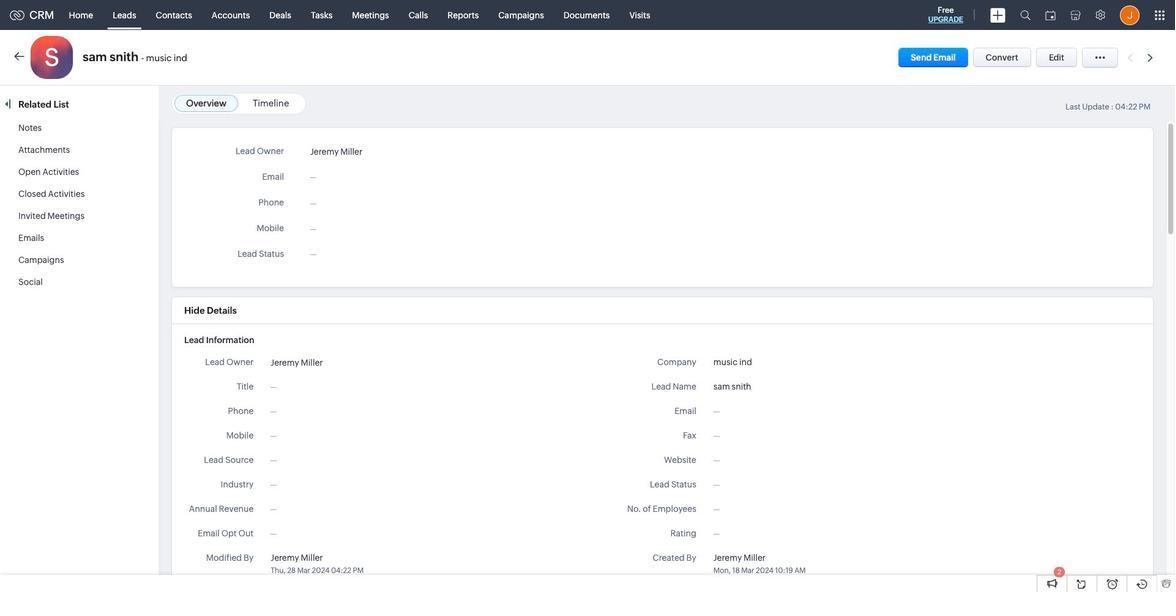 Task type: vqa. For each thing, say whether or not it's contained in the screenshot.
Setup
no



Task type: locate. For each thing, give the bounding box(es) containing it.
calendar image
[[1046, 10, 1056, 20]]

previous record image
[[1128, 54, 1133, 62]]

profile image
[[1120, 5, 1140, 25]]

search element
[[1013, 0, 1038, 30]]

create menu element
[[983, 0, 1013, 30]]

profile element
[[1113, 0, 1147, 30]]

create menu image
[[991, 8, 1006, 22]]

search image
[[1021, 10, 1031, 20]]



Task type: describe. For each thing, give the bounding box(es) containing it.
logo image
[[10, 10, 24, 20]]

next record image
[[1148, 54, 1156, 62]]



